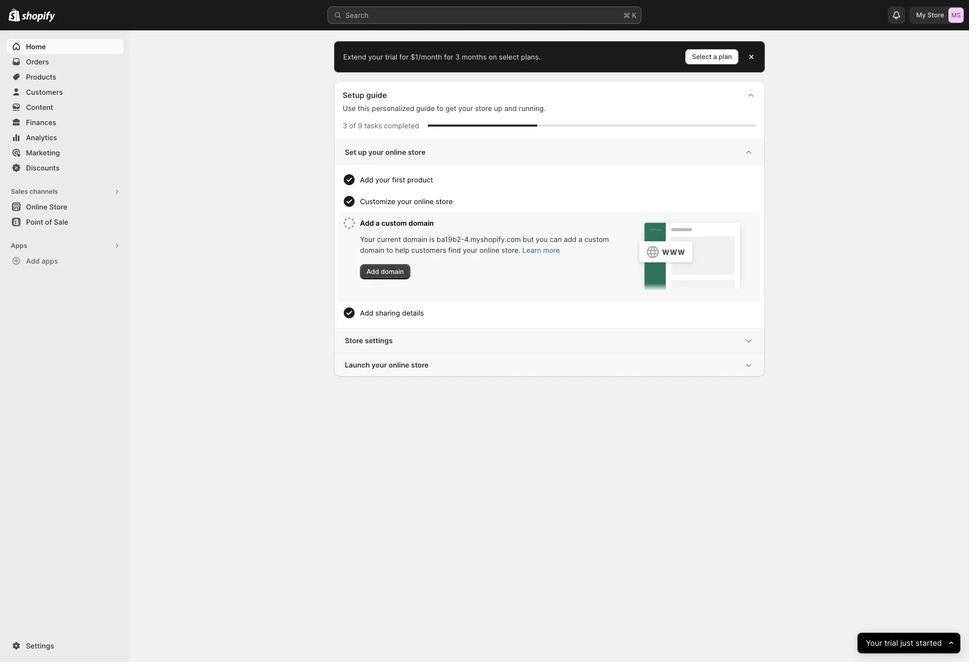 Task type: locate. For each thing, give the bounding box(es) containing it.
on
[[489, 53, 497, 61]]

add
[[360, 175, 374, 184], [360, 219, 374, 227], [26, 257, 40, 265], [367, 268, 379, 276], [360, 309, 374, 317]]

store inside button
[[49, 203, 67, 211]]

store
[[928, 11, 945, 19], [49, 203, 67, 211], [345, 336, 363, 345]]

2 horizontal spatial store
[[928, 11, 945, 19]]

content
[[26, 103, 53, 112]]

1 vertical spatial store
[[49, 203, 67, 211]]

0 vertical spatial of
[[349, 121, 356, 130]]

your inside set up your online store dropdown button
[[369, 148, 384, 157]]

add a custom domain button
[[360, 212, 618, 234]]

1 horizontal spatial for
[[444, 53, 454, 61]]

1 vertical spatial a
[[376, 219, 380, 227]]

online inside customize your online store dropdown button
[[414, 197, 434, 206]]

2 vertical spatial a
[[579, 235, 583, 244]]

to left get
[[437, 104, 444, 113]]

add left 'apps'
[[26, 257, 40, 265]]

store up sale
[[49, 203, 67, 211]]

custom right add
[[585, 235, 609, 244]]

months
[[462, 53, 487, 61]]

a inside select a plan link
[[714, 53, 717, 61]]

2 vertical spatial store
[[345, 336, 363, 345]]

domain up is
[[409, 219, 434, 227]]

store inside dropdown button
[[408, 148, 426, 157]]

add down "current"
[[367, 268, 379, 276]]

domain
[[409, 219, 434, 227], [403, 235, 428, 244], [360, 246, 385, 255], [381, 268, 404, 276]]

extend your trial for $1/month for 3 months on select plans.
[[343, 53, 541, 61]]

help
[[395, 246, 410, 255]]

3 of 9 tasks completed
[[343, 121, 419, 130]]

select
[[499, 53, 519, 61]]

to
[[437, 104, 444, 113], [387, 246, 393, 255]]

to inside "your current domain is ba19b2-4.myshopify.com but you can add a custom domain to help customers find your online store."
[[387, 246, 393, 255]]

your right get
[[459, 104, 473, 113]]

search
[[346, 11, 369, 19]]

your
[[360, 235, 375, 244], [866, 638, 883, 648]]

sales channels button
[[6, 184, 123, 199]]

1 horizontal spatial to
[[437, 104, 444, 113]]

1 horizontal spatial 3
[[456, 53, 460, 61]]

a up "current"
[[376, 219, 380, 227]]

1 vertical spatial trial
[[885, 638, 898, 648]]

your left just
[[866, 638, 883, 648]]

add inside add a custom domain "dropdown button"
[[360, 219, 374, 227]]

add sharing details button
[[360, 302, 757, 324]]

0 vertical spatial guide
[[366, 90, 387, 100]]

add your first product
[[360, 175, 433, 184]]

launch
[[345, 361, 370, 369]]

0 vertical spatial up
[[494, 104, 503, 113]]

of
[[349, 121, 356, 130], [45, 218, 52, 226]]

can
[[550, 235, 562, 244]]

add inside add sharing details dropdown button
[[360, 309, 374, 317]]

up
[[494, 104, 503, 113], [358, 148, 367, 157]]

1 vertical spatial 3
[[343, 121, 347, 130]]

add inside add your first product dropdown button
[[360, 175, 374, 184]]

your for your current domain is ba19b2-4.myshopify.com but you can add a custom domain to help customers find your online store.
[[360, 235, 375, 244]]

just
[[901, 638, 914, 648]]

3 left months
[[456, 53, 460, 61]]

your
[[369, 53, 383, 61], [459, 104, 473, 113], [369, 148, 384, 157], [376, 175, 390, 184], [397, 197, 412, 206], [463, 246, 478, 255], [372, 361, 387, 369]]

0 horizontal spatial store
[[49, 203, 67, 211]]

1 horizontal spatial up
[[494, 104, 503, 113]]

2 horizontal spatial a
[[714, 53, 717, 61]]

1 vertical spatial of
[[45, 218, 52, 226]]

store up launch
[[345, 336, 363, 345]]

add your first product button
[[360, 169, 757, 191]]

to down "current"
[[387, 246, 393, 255]]

products link
[[6, 69, 123, 84]]

0 horizontal spatial shopify image
[[9, 9, 20, 22]]

of left sale
[[45, 218, 52, 226]]

up inside dropdown button
[[358, 148, 367, 157]]

more
[[543, 246, 560, 255]]

mark add a custom domain as done image
[[343, 217, 356, 230]]

store right "my" in the top of the page
[[928, 11, 945, 19]]

store inside dropdown button
[[345, 336, 363, 345]]

store up product
[[408, 148, 426, 157]]

add apps
[[26, 257, 58, 265]]

online
[[26, 203, 47, 211]]

my store image
[[949, 8, 964, 23]]

customize
[[360, 197, 395, 206]]

1 horizontal spatial a
[[579, 235, 583, 244]]

learn more link
[[523, 246, 560, 255]]

a left plan
[[714, 53, 717, 61]]

trial left $1/month
[[385, 53, 398, 61]]

online down the 4.myshopify.com
[[480, 246, 500, 255]]

1 horizontal spatial trial
[[885, 638, 898, 648]]

guide up this
[[366, 90, 387, 100]]

your right extend
[[369, 53, 383, 61]]

setup guide
[[343, 90, 387, 100]]

online
[[386, 148, 406, 157], [414, 197, 434, 206], [480, 246, 500, 255], [389, 361, 410, 369]]

trial inside dropdown button
[[885, 638, 898, 648]]

4.myshopify.com
[[464, 235, 521, 244]]

your right the find
[[463, 246, 478, 255]]

domain down "current"
[[360, 246, 385, 255]]

online inside set up your online store dropdown button
[[386, 148, 406, 157]]

0 horizontal spatial to
[[387, 246, 393, 255]]

add domain link
[[360, 264, 410, 279]]

add apps button
[[6, 253, 123, 269]]

online down completed
[[386, 148, 406, 157]]

store for online store
[[49, 203, 67, 211]]

set up your online store
[[345, 148, 426, 157]]

1 horizontal spatial your
[[866, 638, 883, 648]]

online down 'settings'
[[389, 361, 410, 369]]

for left $1/month
[[400, 53, 409, 61]]

shopify image
[[9, 9, 20, 22], [22, 11, 55, 22]]

customize your online store
[[360, 197, 453, 206]]

custom up "current"
[[382, 219, 407, 227]]

your down first
[[397, 197, 412, 206]]

0 horizontal spatial custom
[[382, 219, 407, 227]]

ba19b2-
[[437, 235, 465, 244]]

add for add your first product
[[360, 175, 374, 184]]

get
[[446, 104, 457, 113]]

trial left just
[[885, 638, 898, 648]]

store.
[[502, 246, 521, 255]]

1 horizontal spatial store
[[345, 336, 363, 345]]

add inside add domain link
[[367, 268, 379, 276]]

your inside your trial just started dropdown button
[[866, 638, 883, 648]]

0 horizontal spatial up
[[358, 148, 367, 157]]

0 horizontal spatial 3
[[343, 121, 347, 130]]

0 horizontal spatial a
[[376, 219, 380, 227]]

home
[[26, 42, 46, 51]]

your inside "your current domain is ba19b2-4.myshopify.com but you can add a custom domain to help customers find your online store."
[[360, 235, 375, 244]]

up right set
[[358, 148, 367, 157]]

point of sale button
[[0, 214, 130, 230]]

0 vertical spatial to
[[437, 104, 444, 113]]

1 vertical spatial custom
[[585, 235, 609, 244]]

3 left 9
[[343, 121, 347, 130]]

sales
[[11, 187, 28, 196]]

1 vertical spatial guide
[[416, 104, 435, 113]]

your right set
[[369, 148, 384, 157]]

learn more
[[523, 246, 560, 255]]

custom
[[382, 219, 407, 227], [585, 235, 609, 244]]

1 for from the left
[[400, 53, 409, 61]]

your right launch
[[372, 361, 387, 369]]

add inside add apps button
[[26, 257, 40, 265]]

0 horizontal spatial of
[[45, 218, 52, 226]]

add left sharing
[[360, 309, 374, 317]]

0 horizontal spatial your
[[360, 235, 375, 244]]

domain up help
[[403, 235, 428, 244]]

0 vertical spatial store
[[928, 11, 945, 19]]

online inside "your current domain is ba19b2-4.myshopify.com but you can add a custom domain to help customers find your online store."
[[480, 246, 500, 255]]

0 vertical spatial custom
[[382, 219, 407, 227]]

add right mark add a custom domain as done image
[[360, 219, 374, 227]]

online inside launch your online store dropdown button
[[389, 361, 410, 369]]

a
[[714, 53, 717, 61], [376, 219, 380, 227], [579, 235, 583, 244]]

launch your online store
[[345, 361, 429, 369]]

1 vertical spatial up
[[358, 148, 367, 157]]

of left 9
[[349, 121, 356, 130]]

up left and
[[494, 104, 503, 113]]

1 vertical spatial your
[[866, 638, 883, 648]]

1 horizontal spatial guide
[[416, 104, 435, 113]]

store for my store
[[928, 11, 945, 19]]

customers
[[26, 88, 63, 96]]

trial
[[385, 53, 398, 61], [885, 638, 898, 648]]

your left first
[[376, 175, 390, 184]]

0 horizontal spatial for
[[400, 53, 409, 61]]

store up ba19b2-
[[436, 197, 453, 206]]

home link
[[6, 39, 123, 54]]

1 horizontal spatial custom
[[585, 235, 609, 244]]

for right $1/month
[[444, 53, 454, 61]]

of inside point of sale link
[[45, 218, 52, 226]]

your trial just started button
[[858, 633, 961, 654]]

9
[[358, 121, 362, 130]]

0 vertical spatial a
[[714, 53, 717, 61]]

1 horizontal spatial shopify image
[[22, 11, 55, 22]]

online down product
[[414, 197, 434, 206]]

add for add sharing details
[[360, 309, 374, 317]]

a right add
[[579, 235, 583, 244]]

a inside add a custom domain "dropdown button"
[[376, 219, 380, 227]]

your left "current"
[[360, 235, 375, 244]]

add for add domain
[[367, 268, 379, 276]]

1 horizontal spatial of
[[349, 121, 356, 130]]

0 horizontal spatial guide
[[366, 90, 387, 100]]

store left and
[[475, 104, 492, 113]]

1 vertical spatial to
[[387, 246, 393, 255]]

add up customize at left top
[[360, 175, 374, 184]]

0 horizontal spatial trial
[[385, 53, 398, 61]]

0 vertical spatial your
[[360, 235, 375, 244]]

finances
[[26, 118, 56, 127]]

0 vertical spatial 3
[[456, 53, 460, 61]]

store settings button
[[334, 329, 765, 353]]

a inside "your current domain is ba19b2-4.myshopify.com but you can add a custom domain to help customers find your online store."
[[579, 235, 583, 244]]

online store button
[[0, 199, 130, 214]]

point
[[26, 218, 43, 226]]

guide left get
[[416, 104, 435, 113]]



Task type: vqa. For each thing, say whether or not it's contained in the screenshot.
store within the Dropdown Button
yes



Task type: describe. For each thing, give the bounding box(es) containing it.
orders link
[[6, 54, 123, 69]]

find
[[448, 246, 461, 255]]

of for 9
[[349, 121, 356, 130]]

k
[[632, 11, 637, 19]]

0 vertical spatial trial
[[385, 53, 398, 61]]

current
[[377, 235, 401, 244]]

plan
[[719, 53, 732, 61]]

learn
[[523, 246, 541, 255]]

is
[[430, 235, 435, 244]]

but
[[523, 235, 534, 244]]

a for select
[[714, 53, 717, 61]]

store down details
[[411, 361, 429, 369]]

add a custom domain element
[[360, 234, 618, 279]]

first
[[392, 175, 405, 184]]

add for add a custom domain
[[360, 219, 374, 227]]

set
[[345, 148, 356, 157]]

domain down help
[[381, 268, 404, 276]]

apps
[[42, 257, 58, 265]]

and
[[505, 104, 517, 113]]

customize your online store button
[[360, 191, 757, 212]]

discounts link
[[6, 160, 123, 175]]

your inside add your first product dropdown button
[[376, 175, 390, 184]]

select a plan
[[692, 53, 732, 61]]

point of sale
[[26, 218, 68, 226]]

add sharing details
[[360, 309, 424, 317]]

custom inside "dropdown button"
[[382, 219, 407, 227]]

domain inside "dropdown button"
[[409, 219, 434, 227]]

⌘
[[624, 11, 630, 19]]

my store
[[917, 11, 945, 19]]

a for add
[[376, 219, 380, 227]]

select a plan link
[[686, 49, 739, 64]]

online store link
[[6, 199, 123, 214]]

customers link
[[6, 84, 123, 100]]

your inside customize your online store dropdown button
[[397, 197, 412, 206]]

your current domain is ba19b2-4.myshopify.com but you can add a custom domain to help customers find your online store.
[[360, 235, 609, 255]]

marketing link
[[6, 145, 123, 160]]

products
[[26, 73, 56, 81]]

your inside launch your online store dropdown button
[[372, 361, 387, 369]]

customers
[[412, 246, 446, 255]]

your for your trial just started
[[866, 638, 883, 648]]

sharing
[[376, 309, 400, 317]]

personalized
[[372, 104, 414, 113]]

your trial just started
[[866, 638, 942, 648]]

launch your online store button
[[334, 353, 765, 377]]

select
[[692, 53, 712, 61]]

⌘ k
[[624, 11, 637, 19]]

analytics link
[[6, 130, 123, 145]]

add
[[564, 235, 577, 244]]

use
[[343, 104, 356, 113]]

running.
[[519, 104, 546, 113]]

completed
[[384, 121, 419, 130]]

settings link
[[6, 639, 123, 654]]

you
[[536, 235, 548, 244]]

my
[[917, 11, 926, 19]]

add a custom domain
[[360, 219, 434, 227]]

details
[[402, 309, 424, 317]]

point of sale link
[[6, 214, 123, 230]]

custom inside "your current domain is ba19b2-4.myshopify.com but you can add a custom domain to help customers find your online store."
[[585, 235, 609, 244]]

setup
[[343, 90, 365, 100]]

marketing
[[26, 148, 60, 157]]

started
[[916, 638, 942, 648]]

add for add apps
[[26, 257, 40, 265]]

extend
[[343, 53, 367, 61]]

$1/month
[[411, 53, 442, 61]]

analytics
[[26, 133, 57, 142]]

apps button
[[6, 238, 123, 253]]

sales channels
[[11, 187, 58, 196]]

of for sale
[[45, 218, 52, 226]]

set up your online store button
[[334, 140, 765, 164]]

content link
[[6, 100, 123, 115]]

your inside "your current domain is ba19b2-4.myshopify.com but you can add a custom domain to help customers find your online store."
[[463, 246, 478, 255]]

plans.
[[521, 53, 541, 61]]

orders
[[26, 57, 49, 66]]

finances link
[[6, 115, 123, 130]]

discounts
[[26, 164, 60, 172]]

sale
[[54, 218, 68, 226]]

2 for from the left
[[444, 53, 454, 61]]

product
[[407, 175, 433, 184]]

apps
[[11, 242, 27, 250]]

channels
[[30, 187, 58, 196]]

tasks
[[364, 121, 382, 130]]

online store
[[26, 203, 67, 211]]

store settings
[[345, 336, 393, 345]]

add domain
[[367, 268, 404, 276]]

settings
[[26, 642, 54, 651]]

settings
[[365, 336, 393, 345]]



